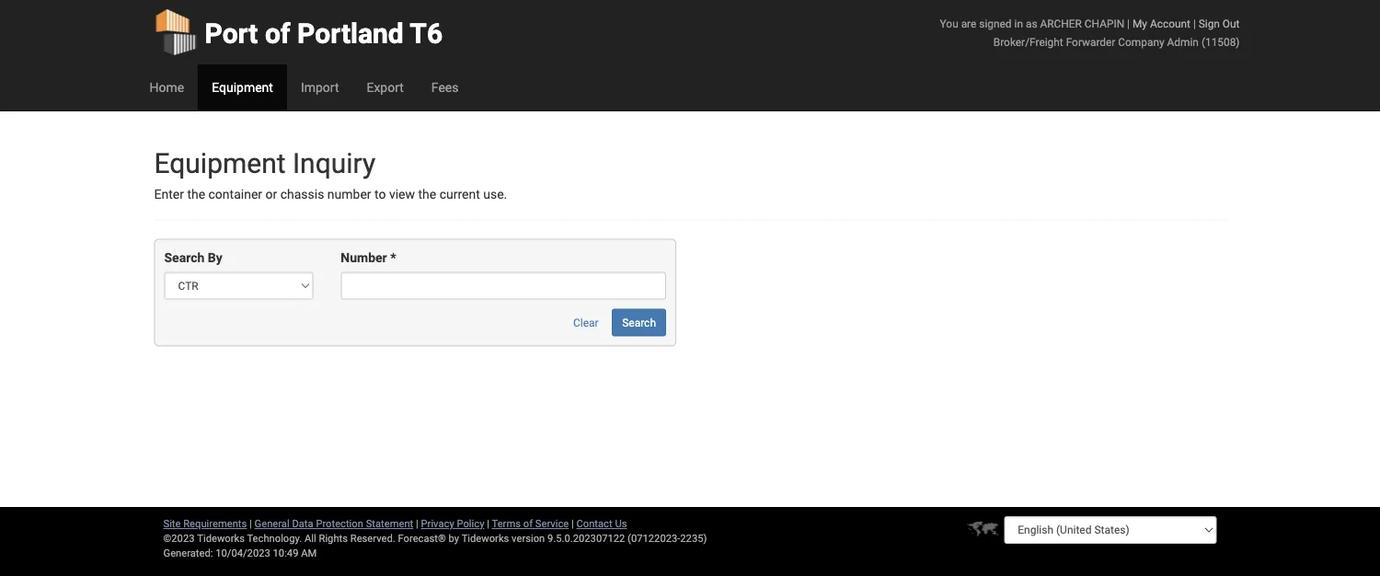 Task type: vqa. For each thing, say whether or not it's contained in the screenshot.
My
yes



Task type: locate. For each thing, give the bounding box(es) containing it.
chapin
[[1085, 17, 1125, 30]]

equipment inquiry enter the container or chassis number to view the current use.
[[154, 147, 507, 202]]

9.5.0.202307122
[[548, 532, 625, 544]]

*
[[390, 250, 396, 265]]

general
[[255, 518, 290, 530]]

0 horizontal spatial the
[[187, 187, 205, 202]]

search inside button
[[622, 316, 656, 329]]

equipment up container
[[154, 147, 286, 179]]

| up forecast®
[[416, 518, 419, 530]]

technology.
[[247, 532, 302, 544]]

admin
[[1168, 35, 1199, 48]]

home
[[150, 80, 184, 95]]

1 horizontal spatial search
[[622, 316, 656, 329]]

inquiry
[[293, 147, 376, 179]]

2 the from the left
[[418, 187, 436, 202]]

you
[[940, 17, 959, 30]]

1 horizontal spatial of
[[523, 518, 533, 530]]

0 horizontal spatial search
[[164, 250, 205, 265]]

| left sign at top right
[[1194, 17, 1196, 30]]

requirements
[[183, 518, 247, 530]]

reserved.
[[350, 532, 396, 544]]

privacy policy link
[[421, 518, 485, 530]]

all
[[305, 532, 316, 544]]

|
[[1128, 17, 1130, 30], [1194, 17, 1196, 30], [249, 518, 252, 530], [416, 518, 419, 530], [487, 518, 490, 530], [572, 518, 574, 530]]

import button
[[287, 64, 353, 110]]

0 horizontal spatial of
[[265, 17, 290, 50]]

0 vertical spatial search
[[164, 250, 205, 265]]

rights
[[319, 532, 348, 544]]

1 vertical spatial search
[[622, 316, 656, 329]]

are
[[961, 17, 977, 30]]

search
[[164, 250, 205, 265], [622, 316, 656, 329]]

general data protection statement link
[[255, 518, 413, 530]]

search button
[[612, 309, 666, 336]]

©2023 tideworks
[[163, 532, 245, 544]]

the right view
[[418, 187, 436, 202]]

search for search
[[622, 316, 656, 329]]

1 horizontal spatial the
[[418, 187, 436, 202]]

view
[[389, 187, 415, 202]]

equipment inside dropdown button
[[212, 80, 273, 95]]

the right enter
[[187, 187, 205, 202]]

search by
[[164, 250, 222, 265]]

of right port
[[265, 17, 290, 50]]

1 the from the left
[[187, 187, 205, 202]]

current
[[440, 187, 480, 202]]

export
[[367, 80, 404, 95]]

tideworks
[[462, 532, 509, 544]]

or
[[266, 187, 277, 202]]

of up version
[[523, 518, 533, 530]]

in
[[1015, 17, 1023, 30]]

number
[[328, 187, 371, 202]]

the
[[187, 187, 205, 202], [418, 187, 436, 202]]

| up tideworks
[[487, 518, 490, 530]]

you are signed in as archer chapin | my account | sign out broker/freight forwarder company admin (11508)
[[940, 17, 1240, 48]]

site requirements link
[[163, 518, 247, 530]]

forecast®
[[398, 532, 446, 544]]

chassis
[[280, 187, 324, 202]]

policy
[[457, 518, 485, 530]]

out
[[1223, 17, 1240, 30]]

equipment inside "equipment inquiry enter the container or chassis number to view the current use."
[[154, 147, 286, 179]]

data
[[292, 518, 313, 530]]

generated:
[[163, 547, 213, 559]]

of
[[265, 17, 290, 50], [523, 518, 533, 530]]

terms
[[492, 518, 521, 530]]

1 vertical spatial equipment
[[154, 147, 286, 179]]

search left by
[[164, 250, 205, 265]]

am
[[301, 547, 317, 559]]

equipment down port
[[212, 80, 273, 95]]

0 vertical spatial equipment
[[212, 80, 273, 95]]

0 vertical spatial of
[[265, 17, 290, 50]]

| left general
[[249, 518, 252, 530]]

my account link
[[1133, 17, 1191, 30]]

search right the clear button
[[622, 316, 656, 329]]

2235)
[[680, 532, 707, 544]]

equipment for equipment inquiry enter the container or chassis number to view the current use.
[[154, 147, 286, 179]]

1 vertical spatial of
[[523, 518, 533, 530]]

port of portland t6
[[205, 17, 443, 50]]

equipment
[[212, 80, 273, 95], [154, 147, 286, 179]]

t6
[[410, 17, 443, 50]]

us
[[615, 518, 627, 530]]



Task type: describe. For each thing, give the bounding box(es) containing it.
site requirements | general data protection statement | privacy policy | terms of service | contact us ©2023 tideworks technology. all rights reserved. forecast® by tideworks version 9.5.0.202307122 (07122023-2235) generated: 10/04/2023 10:49 am
[[163, 518, 707, 559]]

10:49
[[273, 547, 299, 559]]

10/04/2023
[[216, 547, 270, 559]]

contact us link
[[577, 518, 627, 530]]

equipment for equipment
[[212, 80, 273, 95]]

clear
[[573, 316, 599, 329]]

service
[[535, 518, 569, 530]]

number *
[[341, 250, 396, 265]]

protection
[[316, 518, 363, 530]]

| up 9.5.0.202307122
[[572, 518, 574, 530]]

Number * text field
[[341, 272, 666, 299]]

search for search by
[[164, 250, 205, 265]]

(07122023-
[[628, 532, 680, 544]]

terms of service link
[[492, 518, 569, 530]]

broker/freight
[[994, 35, 1064, 48]]

home button
[[136, 64, 198, 110]]

archer
[[1040, 17, 1082, 30]]

statement
[[366, 518, 413, 530]]

(11508)
[[1202, 35, 1240, 48]]

my
[[1133, 17, 1148, 30]]

container
[[209, 187, 262, 202]]

contact
[[577, 518, 613, 530]]

forwarder
[[1066, 35, 1116, 48]]

use.
[[483, 187, 507, 202]]

number
[[341, 250, 387, 265]]

account
[[1150, 17, 1191, 30]]

port
[[205, 17, 258, 50]]

of inside "site requirements | general data protection statement | privacy policy | terms of service | contact us ©2023 tideworks technology. all rights reserved. forecast® by tideworks version 9.5.0.202307122 (07122023-2235) generated: 10/04/2023 10:49 am"
[[523, 518, 533, 530]]

privacy
[[421, 518, 454, 530]]

company
[[1119, 35, 1165, 48]]

as
[[1026, 17, 1038, 30]]

port of portland t6 link
[[154, 0, 443, 64]]

sign
[[1199, 17, 1220, 30]]

equipment button
[[198, 64, 287, 110]]

fees button
[[418, 64, 473, 110]]

enter
[[154, 187, 184, 202]]

signed
[[980, 17, 1012, 30]]

import
[[301, 80, 339, 95]]

site
[[163, 518, 181, 530]]

fees
[[432, 80, 459, 95]]

by
[[208, 250, 222, 265]]

portland
[[297, 17, 404, 50]]

export button
[[353, 64, 418, 110]]

sign out link
[[1199, 17, 1240, 30]]

version
[[512, 532, 545, 544]]

by
[[449, 532, 459, 544]]

to
[[375, 187, 386, 202]]

| left the my
[[1128, 17, 1130, 30]]

clear button
[[563, 309, 609, 336]]



